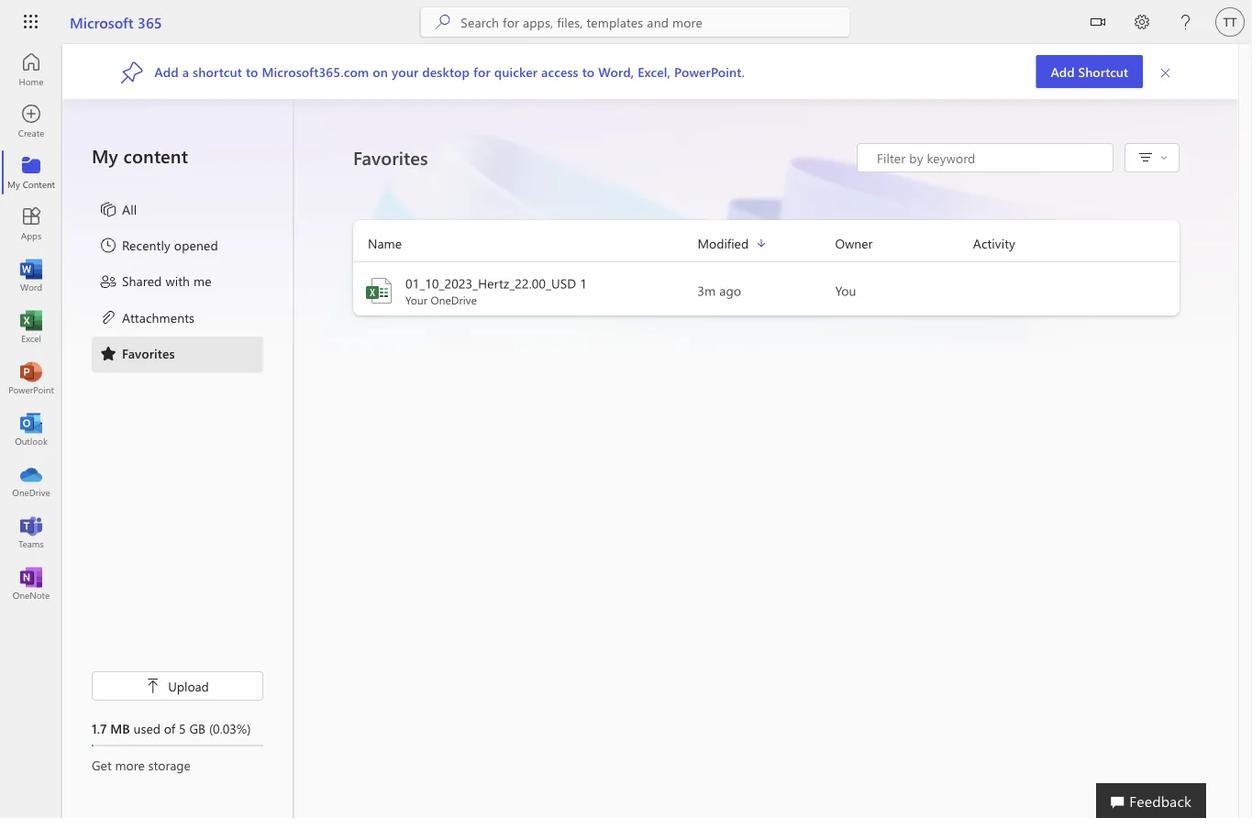 Task type: vqa. For each thing, say whether or not it's contained in the screenshot.
Event inside List Item
no



Task type: describe. For each thing, give the bounding box(es) containing it.
1
[[580, 275, 587, 292]]


[[1091, 15, 1106, 29]]

more
[[115, 757, 145, 774]]

shared
[[122, 273, 162, 290]]

add for add a shortcut to microsoft365.com on your desktop for quicker access to word, excel, powerpoint.
[[154, 63, 179, 80]]

content
[[123, 144, 188, 168]]

get more storage
[[92, 757, 191, 774]]

home image
[[22, 61, 40, 79]]

activity, column 4 of 4 column header
[[974, 233, 1180, 254]]

your
[[406, 293, 428, 307]]

me
[[194, 273, 212, 290]]

create image
[[22, 112, 40, 130]]

none search field inside microsoft 365 "banner"
[[421, 7, 850, 37]]

all
[[122, 201, 137, 218]]

recently opened element
[[99, 236, 218, 258]]

your
[[392, 63, 419, 80]]

name
[[368, 235, 402, 252]]

feedback
[[1130, 791, 1192, 811]]

(0.03%)
[[209, 720, 251, 737]]

onedrive image
[[22, 472, 40, 490]]

name button
[[353, 233, 698, 254]]

microsoft 365 banner
[[0, 0, 1253, 47]]

 upload
[[146, 678, 209, 695]]

storage
[[148, 757, 191, 774]]

add a shortcut to microsoft365.com on your desktop for quicker access to word, excel, powerpoint.
[[154, 63, 745, 80]]

menu inside my content left pane navigation navigation
[[92, 193, 263, 373]]

a2hs image
[[121, 60, 143, 83]]

access
[[542, 63, 579, 80]]

shared with me
[[122, 273, 212, 290]]

microsoft 365
[[70, 12, 162, 32]]

1.7 mb used of 5 gb (0.03%)
[[92, 720, 251, 737]]

favorites inside my content left pane navigation navigation
[[122, 345, 175, 362]]

quicker
[[494, 63, 538, 80]]

microsoft365.com
[[262, 63, 369, 80]]

outlook image
[[22, 420, 40, 439]]

tt
[[1224, 15, 1238, 29]]

word,
[[599, 63, 634, 80]]

recently
[[122, 237, 171, 254]]

owner button
[[836, 233, 974, 254]]

get more storage button
[[92, 756, 263, 775]]

microsoft
[[70, 12, 134, 32]]

owner
[[836, 235, 873, 252]]

excel,
[[638, 63, 671, 80]]

ago
[[720, 282, 742, 299]]

my content left pane navigation navigation
[[62, 99, 294, 819]]

Search box. Suggestions appear as you type. search field
[[461, 7, 850, 37]]

activity
[[974, 235, 1016, 252]]

word image
[[22, 266, 40, 285]]

opened
[[174, 237, 218, 254]]

shortcut
[[1079, 63, 1129, 80]]

row containing name
[[353, 233, 1180, 263]]

get
[[92, 757, 112, 774]]

Filter by keyword text field
[[876, 149, 1104, 167]]

modified button
[[698, 233, 836, 254]]

tt button
[[1209, 0, 1253, 44]]

onedrive
[[431, 293, 477, 307]]

you
[[836, 282, 857, 299]]

feedback button
[[1097, 784, 1207, 819]]


[[146, 679, 161, 694]]



Task type: locate. For each thing, give the bounding box(es) containing it.
1 horizontal spatial to
[[583, 63, 595, 80]]

favorites
[[353, 145, 428, 170], [122, 345, 175, 362]]

add shortcut
[[1051, 63, 1129, 80]]

favorites down attachments element
[[122, 345, 175, 362]]

my
[[92, 144, 118, 168]]

add left a
[[154, 63, 179, 80]]

gb
[[189, 720, 206, 737]]

to
[[246, 63, 258, 80], [583, 63, 595, 80]]

my content
[[92, 144, 188, 168]]

excel image inside 'name 01_10_2023_hertz_22.00_usd 1' cell
[[364, 276, 394, 306]]

0 horizontal spatial add
[[154, 63, 179, 80]]

navigation
[[0, 44, 62, 609]]

1 vertical spatial favorites
[[122, 345, 175, 362]]

01_10_2023_hertz_22.00_usd 1 your onedrive
[[406, 275, 587, 307]]

0 horizontal spatial excel image
[[22, 318, 40, 336]]

displaying 1 out of 3 files. status
[[857, 143, 1114, 173]]

 button
[[1132, 145, 1174, 171]]

0 vertical spatial favorites
[[353, 145, 428, 170]]

1 add from the left
[[1051, 63, 1075, 80]]

dismiss this dialog image
[[1160, 64, 1173, 80]]

None search field
[[421, 7, 850, 37]]

1 to from the left
[[246, 63, 258, 80]]

modified
[[698, 235, 749, 252]]

apps image
[[22, 215, 40, 233]]

add left shortcut
[[1051, 63, 1075, 80]]

excel image
[[364, 276, 394, 306], [22, 318, 40, 336]]

onenote image
[[22, 575, 40, 593]]

attachments element
[[99, 308, 195, 330]]

excel image left the your
[[364, 276, 394, 306]]

0 horizontal spatial favorites
[[122, 345, 175, 362]]

5
[[179, 720, 186, 737]]

0 horizontal spatial to
[[246, 63, 258, 80]]

attachments
[[122, 309, 195, 326]]

1 horizontal spatial add
[[1051, 63, 1075, 80]]

01_10_2023_hertz_22.00_usd
[[406, 275, 577, 292]]

to right shortcut
[[246, 63, 258, 80]]

powerpoint.
[[675, 63, 745, 80]]


[[1161, 154, 1168, 162]]

teams image
[[22, 523, 40, 542]]

to left word,
[[583, 63, 595, 80]]

0 vertical spatial excel image
[[364, 276, 394, 306]]

1.7
[[92, 720, 107, 737]]

excel image down "word" image on the left top
[[22, 318, 40, 336]]

a
[[182, 63, 189, 80]]

favorites up name
[[353, 145, 428, 170]]

my content image
[[22, 163, 40, 182]]

for
[[474, 63, 491, 80]]

 button
[[1077, 0, 1121, 47]]

menu containing all
[[92, 193, 263, 373]]

2 add from the left
[[154, 63, 179, 80]]

3m ago
[[698, 282, 742, 299]]

add
[[1051, 63, 1075, 80], [154, 63, 179, 80]]

recently opened
[[122, 237, 218, 254]]

menu
[[92, 193, 263, 373]]

mb
[[110, 720, 130, 737]]

name 01_10_2023_hertz_22.00_usd 1 cell
[[353, 274, 698, 307]]

1 vertical spatial excel image
[[22, 318, 40, 336]]

add inside button
[[1051, 63, 1075, 80]]

1 horizontal spatial favorites
[[353, 145, 428, 170]]

all element
[[99, 200, 137, 222]]

upload
[[168, 678, 209, 695]]

add for add shortcut
[[1051, 63, 1075, 80]]

2 to from the left
[[583, 63, 595, 80]]

used
[[134, 720, 161, 737]]

1 horizontal spatial excel image
[[364, 276, 394, 306]]

row
[[353, 233, 1180, 263]]

favorites element
[[99, 344, 175, 366]]

shortcut
[[193, 63, 242, 80]]

desktop
[[422, 63, 470, 80]]

shared with me element
[[99, 272, 212, 294]]

powerpoint image
[[22, 369, 40, 387]]

of
[[164, 720, 175, 737]]

365
[[138, 12, 162, 32]]

3m
[[698, 282, 716, 299]]

on
[[373, 63, 388, 80]]

with
[[166, 273, 190, 290]]

add shortcut button
[[1037, 55, 1144, 88]]



